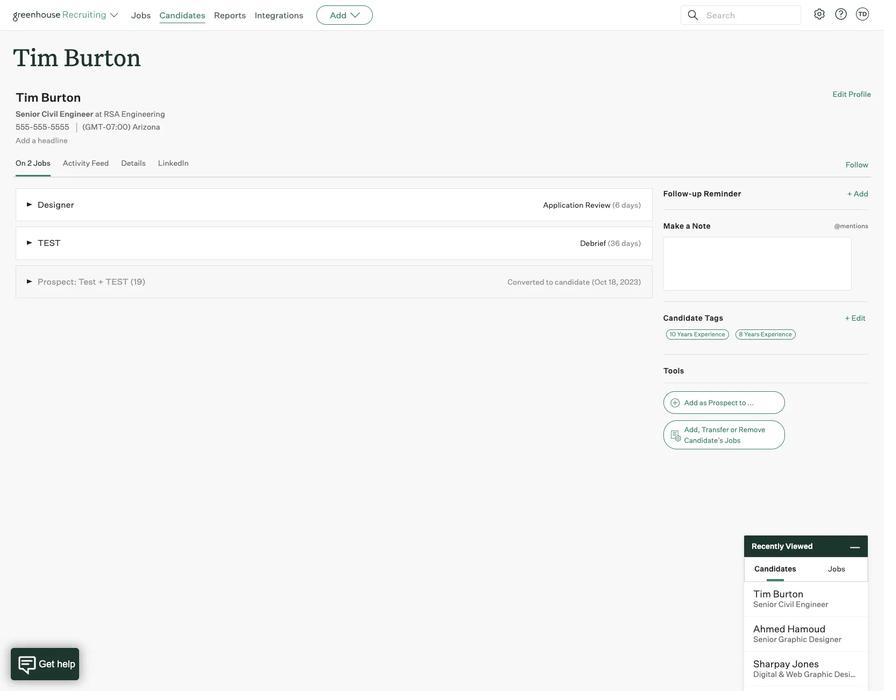 Task type: locate. For each thing, give the bounding box(es) containing it.
(gmt-
[[82, 122, 106, 132]]

0 vertical spatial burton
[[64, 41, 141, 73]]

test
[[78, 276, 96, 287]]

2 years from the left
[[744, 330, 760, 338]]

(19)
[[130, 276, 146, 287]]

burton up tim burton senior civil engineer at rsa engineering
[[64, 41, 141, 73]]

senior up ahmed on the right bottom of page
[[753, 600, 777, 609]]

engineer for tim burton senior civil engineer
[[796, 600, 829, 609]]

1 horizontal spatial to
[[740, 398, 746, 407]]

1 vertical spatial days)
[[622, 238, 641, 248]]

tab list
[[745, 558, 868, 581]]

0 horizontal spatial test
[[38, 237, 61, 248]]

1 horizontal spatial test
[[105, 276, 128, 287]]

a
[[32, 136, 36, 145], [686, 221, 691, 230]]

recently viewed
[[752, 542, 813, 551]]

rsa
[[104, 109, 120, 119]]

add as prospect to ... button
[[663, 391, 785, 414]]

days)
[[622, 200, 641, 209], [622, 238, 641, 248]]

test left (19)
[[105, 276, 128, 287]]

days) right (6
[[622, 200, 641, 209]]

prospect
[[709, 398, 738, 407]]

1 vertical spatial tim
[[16, 90, 39, 105]]

sharpay jones digital & web graphic designer
[[753, 658, 867, 679]]

engineer
[[60, 109, 93, 119], [796, 600, 829, 609]]

activity feed
[[63, 158, 109, 167]]

0 vertical spatial +
[[847, 189, 852, 198]]

tags
[[705, 313, 723, 322]]

on 2 jobs link
[[16, 158, 51, 174]]

edit profile
[[833, 89, 871, 99]]

0 horizontal spatial years
[[677, 330, 693, 338]]

10 years experience link
[[666, 329, 729, 340]]

candidates link
[[160, 10, 205, 20]]

graphic right web
[[804, 669, 833, 679]]

2 vertical spatial +
[[845, 313, 850, 322]]

civil inside tim burton senior civil engineer
[[779, 600, 794, 609]]

senior
[[16, 109, 40, 119], [753, 600, 777, 609], [753, 635, 777, 644]]

integrations
[[255, 10, 304, 20]]

experience down tags
[[694, 330, 725, 338]]

follow link
[[846, 159, 869, 170]]

1 vertical spatial burton
[[41, 90, 81, 105]]

graphic
[[779, 635, 807, 644], [804, 669, 833, 679]]

+ inside + add link
[[847, 189, 852, 198]]

designer right jones
[[834, 669, 867, 679]]

details
[[121, 158, 146, 167]]

1 vertical spatial engineer
[[796, 600, 829, 609]]

1 horizontal spatial engineer
[[796, 600, 829, 609]]

as
[[700, 398, 707, 407]]

headline
[[38, 136, 68, 145]]

tools
[[663, 366, 684, 375]]

1 horizontal spatial years
[[744, 330, 760, 338]]

senior inside tim burton senior civil engineer
[[753, 600, 777, 609]]

td
[[858, 10, 867, 18]]

note
[[692, 221, 711, 230]]

civil inside tim burton senior civil engineer at rsa engineering
[[42, 109, 58, 119]]

add for add as prospect to ...
[[684, 398, 698, 407]]

0 horizontal spatial a
[[32, 136, 36, 145]]

engineer up 5555
[[60, 109, 93, 119]]

0 vertical spatial a
[[32, 136, 36, 145]]

test up prospect:
[[38, 237, 61, 248]]

civil up ahmed on the right bottom of page
[[779, 600, 794, 609]]

burton up hamoud
[[773, 588, 804, 600]]

add inside popup button
[[330, 10, 347, 20]]

2 vertical spatial tim
[[753, 588, 771, 600]]

1 vertical spatial +
[[98, 276, 104, 287]]

years for 8
[[744, 330, 760, 338]]

0 vertical spatial engineer
[[60, 109, 93, 119]]

to inside button
[[740, 398, 746, 407]]

years right '10'
[[677, 330, 693, 338]]

+ for follow-up reminder
[[847, 189, 852, 198]]

years inside "link"
[[677, 330, 693, 338]]

0 vertical spatial edit
[[833, 89, 847, 99]]

edit profile link
[[833, 89, 871, 99]]

civil
[[42, 109, 58, 119], [779, 600, 794, 609]]

tim inside tim burton senior civil engineer
[[753, 588, 771, 600]]

days) right (36
[[622, 238, 641, 248]]

2 vertical spatial burton
[[773, 588, 804, 600]]

edit
[[833, 89, 847, 99], [852, 313, 866, 322]]

graphic inside sharpay jones digital & web graphic designer
[[804, 669, 833, 679]]

+ add link
[[847, 188, 869, 199]]

burton
[[64, 41, 141, 73], [41, 90, 81, 105], [773, 588, 804, 600]]

graphic inside ahmed hamoud senior graphic designer
[[779, 635, 807, 644]]

years right 8
[[744, 330, 760, 338]]

activity feed link
[[63, 158, 109, 174]]

to left candidate
[[546, 277, 553, 286]]

follow
[[846, 160, 869, 169]]

2023)
[[620, 277, 641, 286]]

senior for tim burton
[[753, 600, 777, 609]]

experience
[[694, 330, 725, 338], [761, 330, 792, 338]]

burton inside tim burton senior civil engineer at rsa engineering
[[41, 90, 81, 105]]

reminder
[[704, 189, 741, 198]]

(36
[[608, 238, 620, 248]]

senior up 555-555-5555
[[16, 109, 40, 119]]

2 vertical spatial designer
[[834, 669, 867, 679]]

tim down greenhouse recruiting image
[[13, 41, 58, 73]]

0 vertical spatial test
[[38, 237, 61, 248]]

jobs link
[[131, 10, 151, 20]]

07:00)
[[106, 122, 131, 132]]

application
[[543, 200, 584, 209]]

0 horizontal spatial candidates
[[160, 10, 205, 20]]

0 horizontal spatial to
[[546, 277, 553, 286]]

senior inside ahmed hamoud senior graphic designer
[[753, 635, 777, 644]]

1 horizontal spatial candidates
[[755, 564, 796, 573]]

designer inside ahmed hamoud senior graphic designer
[[809, 635, 842, 644]]

years
[[677, 330, 693, 338], [744, 330, 760, 338]]

ahmed hamoud senior graphic designer
[[753, 623, 842, 644]]

0 vertical spatial tim
[[13, 41, 58, 73]]

viewed
[[786, 542, 813, 551]]

0 horizontal spatial experience
[[694, 330, 725, 338]]

tim up ahmed on the right bottom of page
[[753, 588, 771, 600]]

engineer inside tim burton senior civil engineer at rsa engineering
[[60, 109, 93, 119]]

10
[[670, 330, 676, 338]]

0 vertical spatial senior
[[16, 109, 40, 119]]

2 vertical spatial senior
[[753, 635, 777, 644]]

tim inside tim burton senior civil engineer at rsa engineering
[[16, 90, 39, 105]]

1 vertical spatial a
[[686, 221, 691, 230]]

0 horizontal spatial edit
[[833, 89, 847, 99]]

0 vertical spatial days)
[[622, 200, 641, 209]]

a for add
[[32, 136, 36, 145]]

0 vertical spatial civil
[[42, 109, 58, 119]]

add inside button
[[684, 398, 698, 407]]

+ inside + edit link
[[845, 313, 850, 322]]

burton inside tim burton senior civil engineer
[[773, 588, 804, 600]]

ahmed
[[753, 623, 786, 635]]

web
[[786, 669, 802, 679]]

burton up 5555
[[41, 90, 81, 105]]

application review (6 days)
[[543, 200, 641, 209]]

experience right 8
[[761, 330, 792, 338]]

0 horizontal spatial civil
[[42, 109, 58, 119]]

designer down the on 2 jobs link
[[38, 199, 74, 210]]

tim up 555-555-5555
[[16, 90, 39, 105]]

tab list containing candidates
[[745, 558, 868, 581]]

2 days) from the top
[[622, 238, 641, 248]]

1 vertical spatial to
[[740, 398, 746, 407]]

1 horizontal spatial experience
[[761, 330, 792, 338]]

burton for tim burton
[[64, 41, 141, 73]]

1 vertical spatial test
[[105, 276, 128, 287]]

graphic up jones
[[779, 635, 807, 644]]

(6
[[612, 200, 620, 209]]

None text field
[[663, 237, 852, 290]]

add for add a headline
[[16, 136, 30, 145]]

1 555- from the left
[[16, 122, 33, 132]]

0 vertical spatial candidates
[[160, 10, 205, 20]]

Search text field
[[704, 7, 791, 23]]

recently
[[752, 542, 784, 551]]

engineer inside tim burton senior civil engineer
[[796, 600, 829, 609]]

years for 10
[[677, 330, 693, 338]]

1 vertical spatial senior
[[753, 600, 777, 609]]

to
[[546, 277, 553, 286], [740, 398, 746, 407]]

1 vertical spatial civil
[[779, 600, 794, 609]]

0 horizontal spatial engineer
[[60, 109, 93, 119]]

a down 555-555-5555
[[32, 136, 36, 145]]

2 experience from the left
[[761, 330, 792, 338]]

candidates right 'jobs' link
[[160, 10, 205, 20]]

designer up jones
[[809, 635, 842, 644]]

to left ...
[[740, 398, 746, 407]]

tim
[[13, 41, 58, 73], [16, 90, 39, 105], [753, 588, 771, 600]]

1 vertical spatial graphic
[[804, 669, 833, 679]]

1 vertical spatial edit
[[852, 313, 866, 322]]

a for make
[[686, 221, 691, 230]]

civil up 555-555-5555
[[42, 109, 58, 119]]

engineer up hamoud
[[796, 600, 829, 609]]

tim for tim burton senior civil engineer
[[753, 588, 771, 600]]

1 vertical spatial candidates
[[755, 564, 796, 573]]

experience for 10 years experience
[[694, 330, 725, 338]]

1 horizontal spatial civil
[[779, 600, 794, 609]]

a left note
[[686, 221, 691, 230]]

1 horizontal spatial a
[[686, 221, 691, 230]]

+
[[847, 189, 852, 198], [98, 276, 104, 287], [845, 313, 850, 322]]

555-555-5555
[[16, 122, 69, 132]]

+ add
[[847, 189, 869, 198]]

hamoud
[[788, 623, 826, 635]]

add for add
[[330, 10, 347, 20]]

0 vertical spatial graphic
[[779, 635, 807, 644]]

add
[[330, 10, 347, 20], [16, 136, 30, 145], [854, 189, 869, 198], [684, 398, 698, 407]]

1 experience from the left
[[694, 330, 725, 338]]

td button
[[856, 8, 869, 20]]

make
[[663, 221, 684, 230]]

1 vertical spatial designer
[[809, 635, 842, 644]]

1 years from the left
[[677, 330, 693, 338]]

experience inside "link"
[[694, 330, 725, 338]]

at
[[95, 109, 102, 119]]

candidate
[[555, 277, 590, 286]]

details link
[[121, 158, 146, 174]]

candidates down recently viewed
[[755, 564, 796, 573]]

configure image
[[813, 8, 826, 20]]

senior up sharpay
[[753, 635, 777, 644]]



Task type: vqa. For each thing, say whether or not it's contained in the screenshot.
5.
no



Task type: describe. For each thing, give the bounding box(es) containing it.
reports
[[214, 10, 246, 20]]

tim for tim burton senior civil engineer at rsa engineering
[[16, 90, 39, 105]]

tim burton senior civil engineer
[[753, 588, 829, 609]]

linkedin link
[[158, 158, 189, 174]]

designer inside sharpay jones digital & web graphic designer
[[834, 669, 867, 679]]

burton for tim burton senior civil engineer at rsa engineering
[[41, 90, 81, 105]]

engineering
[[121, 109, 165, 119]]

senior for ahmed hamoud
[[753, 635, 777, 644]]

sharpay
[[753, 658, 790, 669]]

0 vertical spatial to
[[546, 277, 553, 286]]

...
[[748, 398, 754, 407]]

integrations link
[[255, 10, 304, 20]]

follow-up reminder
[[663, 189, 741, 198]]

2
[[27, 158, 32, 167]]

10 years experience
[[670, 330, 725, 338]]

on
[[16, 158, 26, 167]]

jobs inside tab list
[[828, 564, 845, 573]]

candidate
[[663, 313, 703, 322]]

on 2 jobs
[[16, 158, 51, 167]]

tim burton
[[13, 41, 141, 73]]

add a headline
[[16, 136, 68, 145]]

td button
[[854, 5, 871, 23]]

debrief (36 days)
[[580, 238, 641, 248]]

1 days) from the top
[[622, 200, 641, 209]]

activity
[[63, 158, 90, 167]]

add as prospect to ...
[[684, 398, 754, 407]]

candidates inside tab list
[[755, 564, 796, 573]]

+ edit
[[845, 313, 866, 322]]

(gmt-07:00) arizona
[[82, 122, 160, 132]]

+ for candidate tags
[[845, 313, 850, 322]]

tim burton senior civil engineer at rsa engineering
[[16, 90, 165, 119]]

greenhouse recruiting image
[[13, 9, 110, 22]]

arizona
[[132, 122, 160, 132]]

transfer
[[702, 425, 729, 434]]

8 years experience
[[739, 330, 792, 338]]

civil for tim burton senior civil engineer at rsa engineering
[[42, 109, 58, 119]]

tim for tim burton
[[13, 41, 58, 73]]

jones
[[792, 658, 819, 669]]

or
[[731, 425, 737, 434]]

8 years experience link
[[735, 329, 796, 340]]

add button
[[317, 5, 373, 25]]

2 555- from the left
[[33, 122, 51, 132]]

prospect: test + test (19)
[[38, 276, 146, 287]]

feed
[[92, 158, 109, 167]]

1 horizontal spatial edit
[[852, 313, 866, 322]]

senior inside tim burton senior civil engineer at rsa engineering
[[16, 109, 40, 119]]

experience for 8 years experience
[[761, 330, 792, 338]]

civil for tim burton senior civil engineer
[[779, 600, 794, 609]]

review
[[585, 200, 611, 209]]

add,
[[684, 425, 700, 434]]

burton for tim burton senior civil engineer
[[773, 588, 804, 600]]

profile
[[849, 89, 871, 99]]

remove
[[739, 425, 765, 434]]

18,
[[609, 277, 618, 286]]

0 vertical spatial designer
[[38, 199, 74, 210]]

&
[[779, 669, 785, 679]]

(oct
[[592, 277, 607, 286]]

debrief
[[580, 238, 606, 248]]

make a note
[[663, 221, 711, 230]]

jobs inside add, transfer or remove candidate's jobs
[[725, 436, 741, 444]]

candidate tags
[[663, 313, 723, 322]]

converted
[[508, 277, 544, 286]]

8
[[739, 330, 743, 338]]

prospect:
[[38, 276, 77, 287]]

candidate's
[[684, 436, 723, 444]]

converted to candidate (oct 18, 2023)
[[508, 277, 641, 286]]

@mentions link
[[834, 221, 869, 231]]

follow-
[[663, 189, 692, 198]]

@mentions
[[834, 222, 869, 230]]

add, transfer or remove candidate's jobs button
[[663, 420, 785, 449]]

reports link
[[214, 10, 246, 20]]

up
[[692, 189, 702, 198]]

5555
[[51, 122, 69, 132]]

digital
[[753, 669, 777, 679]]

linkedin
[[158, 158, 189, 167]]

engineer for tim burton senior civil engineer at rsa engineering
[[60, 109, 93, 119]]

add, transfer or remove candidate's jobs
[[684, 425, 765, 444]]

+ edit link
[[842, 310, 869, 325]]



